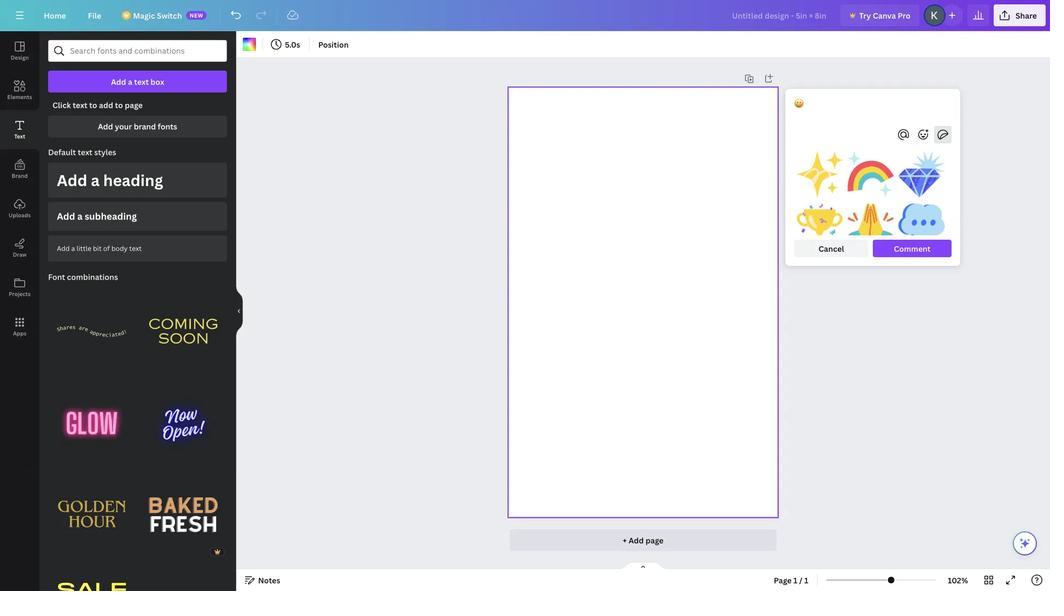 Task type: vqa. For each thing, say whether or not it's contained in the screenshot.
Orange Black Modern Personal Branding Tips Animated Social Media group
no



Task type: describe. For each thing, give the bounding box(es) containing it.
a for text
[[128, 76, 132, 87]]

styles
[[94, 147, 116, 157]]

add a heading
[[57, 170, 163, 190]]

add for add your brand fonts
[[98, 121, 113, 132]]

body
[[111, 244, 128, 253]]

0 horizontal spatial celebrating ideas and work image
[[797, 203, 844, 250]]

text button
[[0, 110, 39, 149]]

share
[[1016, 10, 1038, 21]]

default
[[48, 147, 76, 157]]

add for add a text box
[[111, 76, 126, 87]]

bit
[[93, 244, 102, 253]]

magic
[[133, 10, 155, 21]]

text left styles
[[78, 147, 92, 157]]

apps button
[[0, 307, 39, 346]]

Design title text field
[[724, 4, 837, 26]]

page inside button
[[646, 535, 664, 545]]

switch
[[157, 10, 182, 21]]

home link
[[35, 4, 75, 26]]

2 1 from the left
[[805, 575, 809, 585]]

page
[[774, 575, 792, 585]]

1 to from the left
[[89, 100, 97, 110]]

home
[[44, 10, 66, 21]]

box
[[151, 76, 164, 87]]

text
[[14, 132, 25, 140]]

page 1 / 1
[[774, 575, 809, 585]]

add for add a heading
[[57, 170, 87, 190]]

of
[[103, 244, 110, 253]]

default text styles
[[48, 147, 116, 157]]

add your brand fonts button
[[48, 115, 227, 137]]

hide image
[[236, 285, 243, 337]]

projects button
[[0, 268, 39, 307]]

a for heading
[[91, 170, 100, 190]]

add a little bit of body text
[[57, 244, 142, 253]]

2 expressing gratitude image from the top
[[848, 203, 895, 250]]

brand
[[134, 121, 156, 132]]

heading
[[103, 170, 163, 190]]

magic switch
[[133, 10, 182, 21]]

notes button
[[241, 571, 285, 589]]

a for subheading
[[77, 210, 83, 222]]

add a subheading
[[57, 210, 137, 222]]

try canva pro
[[860, 10, 911, 21]]

try
[[860, 10, 872, 21]]

notes
[[258, 575, 280, 585]]

add a heading button
[[48, 163, 227, 198]]

add a subheading button
[[48, 202, 227, 231]]

pro
[[898, 10, 911, 21]]

draw
[[13, 251, 27, 258]]

position button
[[314, 36, 353, 53]]

1 1 from the left
[[794, 575, 798, 585]]

share button
[[994, 4, 1046, 26]]



Task type: locate. For each thing, give the bounding box(es) containing it.
fonts
[[158, 121, 177, 132]]

expressing gratitude image right promoting ideas and work image
[[848, 150, 895, 199]]

/
[[800, 575, 803, 585]]

critiquing work image
[[899, 203, 946, 250]]

page
[[125, 100, 143, 110], [646, 535, 664, 545]]

1 expressing gratitude image from the top
[[848, 150, 895, 199]]

1
[[794, 575, 798, 585], [805, 575, 809, 585]]

1 horizontal spatial page
[[646, 535, 664, 545]]

brand button
[[0, 149, 39, 189]]

1 left /
[[794, 575, 798, 585]]

file button
[[79, 4, 110, 26]]

add up add
[[111, 76, 126, 87]]

text right click at the top of the page
[[73, 100, 87, 110]]

to left add
[[89, 100, 97, 110]]

apps
[[13, 329, 26, 337]]

celebrating ideas and work image
[[899, 150, 946, 199], [797, 203, 844, 250]]

draw button
[[0, 228, 39, 268]]

design
[[11, 54, 29, 61]]

add
[[99, 100, 113, 110]]

design button
[[0, 31, 39, 71]]

Comment draft. Add a comment or @mention. text field
[[795, 97, 952, 122]]

comment
[[895, 243, 931, 254]]

0 vertical spatial expressing gratitude image
[[848, 150, 895, 199]]

subheading
[[85, 210, 137, 222]]

elements button
[[0, 71, 39, 110]]

+ add page button
[[510, 529, 777, 551]]

canva
[[873, 10, 897, 21]]

little
[[77, 244, 91, 253]]

a for little
[[71, 244, 75, 253]]

cancel button
[[795, 240, 869, 257]]

😀
[[795, 98, 802, 109]]

2 to from the left
[[115, 100, 123, 110]]

a down styles
[[91, 170, 100, 190]]

canva assistant image
[[1019, 537, 1032, 550]]

position
[[318, 39, 349, 50]]

a left box
[[128, 76, 132, 87]]

add inside button
[[629, 535, 644, 545]]

add a text box
[[111, 76, 164, 87]]

comment button
[[874, 240, 952, 257]]

promoting ideas and work image
[[797, 150, 844, 199]]

add left subheading
[[57, 210, 75, 222]]

0 vertical spatial celebrating ideas and work image
[[899, 150, 946, 199]]

add a text box button
[[48, 71, 227, 92]]

+ add page
[[623, 535, 664, 545]]

click
[[53, 100, 71, 110]]

uploads button
[[0, 189, 39, 228]]

add for add a subheading
[[57, 210, 75, 222]]

brand
[[12, 172, 28, 179]]

main menu bar
[[0, 0, 1051, 31]]

cancel
[[819, 243, 845, 254]]

add inside 'button'
[[98, 121, 113, 132]]

elements
[[7, 93, 32, 100]]

celebrating ideas and work image down promoting ideas and work image
[[797, 203, 844, 250]]

102% button
[[941, 571, 976, 589]]

5.0s
[[285, 39, 300, 50]]

click text to add to page
[[53, 100, 143, 110]]

celebrating ideas and work image up critiquing work image
[[899, 150, 946, 199]]

102%
[[949, 575, 969, 585]]

text left box
[[134, 76, 149, 87]]

1 vertical spatial expressing gratitude image
[[848, 203, 895, 250]]

try canva pro button
[[841, 4, 920, 26]]

expressing gratitude image
[[848, 150, 895, 199], [848, 203, 895, 250]]

page up add your brand fonts 'button' at the top left of page
[[125, 100, 143, 110]]

+
[[623, 535, 627, 545]]

file
[[88, 10, 101, 21]]

Search fonts and combinations search field
[[70, 41, 205, 61]]

#ffffff image
[[243, 38, 256, 51]]

text
[[134, 76, 149, 87], [73, 100, 87, 110], [78, 147, 92, 157], [129, 244, 142, 253]]

to right add
[[115, 100, 123, 110]]

0 vertical spatial page
[[125, 100, 143, 110]]

uploads
[[9, 211, 31, 219]]

1 horizontal spatial 1
[[805, 575, 809, 585]]

font
[[48, 272, 65, 282]]

side panel tab list
[[0, 31, 39, 346]]

add down default
[[57, 170, 87, 190]]

1 vertical spatial page
[[646, 535, 664, 545]]

add a little bit of body text button
[[48, 235, 227, 262]]

1 right /
[[805, 575, 809, 585]]

0 horizontal spatial to
[[89, 100, 97, 110]]

new
[[190, 11, 203, 19]]

group
[[140, 471, 227, 558], [212, 556, 225, 569]]

a left subheading
[[77, 210, 83, 222]]

0 horizontal spatial page
[[125, 100, 143, 110]]

your
[[115, 121, 132, 132]]

add your brand fonts
[[98, 121, 177, 132]]

5.0s button
[[268, 36, 305, 53]]

add left little
[[57, 244, 70, 253]]

1 horizontal spatial celebrating ideas and work image
[[899, 150, 946, 199]]

combinations
[[67, 272, 118, 282]]

0 horizontal spatial 1
[[794, 575, 798, 585]]

font combinations
[[48, 272, 118, 282]]

1 horizontal spatial to
[[115, 100, 123, 110]]

1 vertical spatial celebrating ideas and work image
[[797, 203, 844, 250]]

add right +
[[629, 535, 644, 545]]

page up show pages image
[[646, 535, 664, 545]]

projects
[[9, 290, 31, 297]]

add
[[111, 76, 126, 87], [98, 121, 113, 132], [57, 170, 87, 190], [57, 210, 75, 222], [57, 244, 70, 253], [629, 535, 644, 545]]

to
[[89, 100, 97, 110], [115, 100, 123, 110]]

expressing gratitude image right cancel
[[848, 203, 895, 250]]

add left "your" at the left of page
[[98, 121, 113, 132]]

grid
[[797, 150, 946, 591]]

text right the body
[[129, 244, 142, 253]]

a
[[128, 76, 132, 87], [91, 170, 100, 190], [77, 210, 83, 222], [71, 244, 75, 253]]

add for add a little bit of body text
[[57, 244, 70, 253]]

a left little
[[71, 244, 75, 253]]

show pages image
[[617, 562, 670, 570]]



